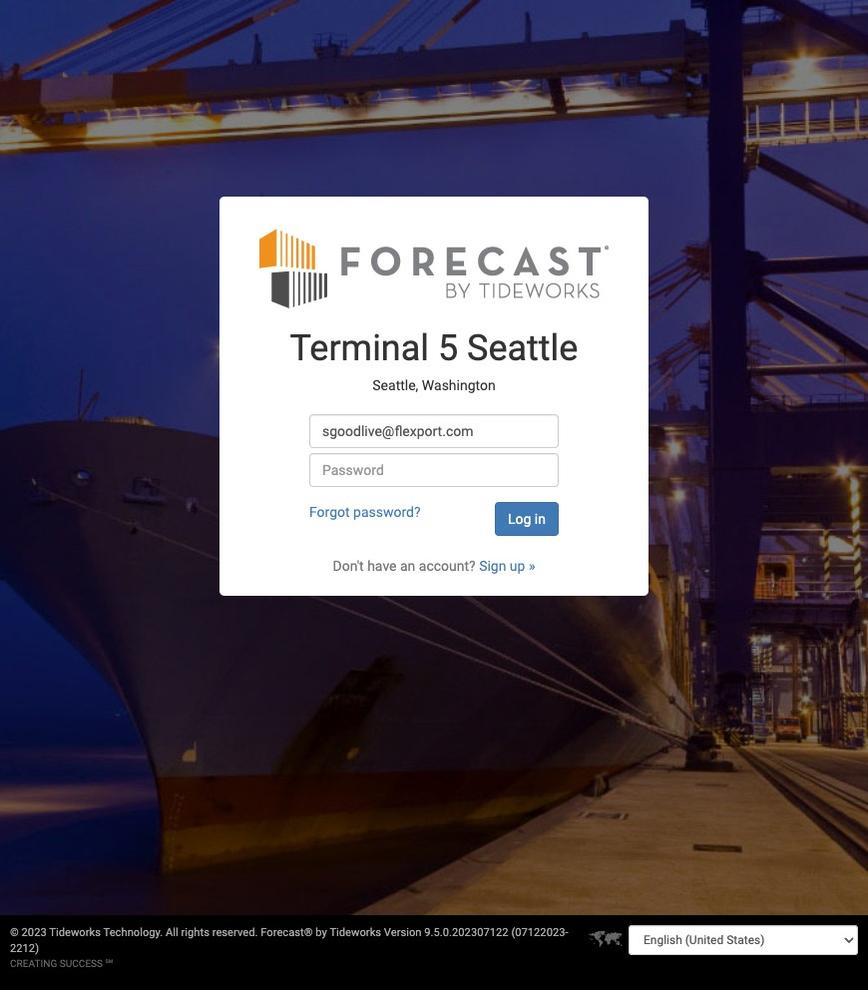 Task type: vqa. For each thing, say whether or not it's contained in the screenshot.
'Export' LINK
no



Task type: locate. For each thing, give the bounding box(es) containing it.
(07122023-
[[511, 926, 568, 939]]

have
[[367, 558, 397, 574]]

1 tideworks from the left
[[49, 926, 101, 939]]

account?
[[419, 558, 476, 574]]

0 horizontal spatial tideworks
[[49, 926, 101, 939]]

℠
[[105, 958, 113, 969]]

forgot password? log in
[[309, 504, 546, 527]]

creating
[[10, 958, 57, 969]]

forecast®
[[261, 926, 313, 939]]

tideworks
[[49, 926, 101, 939], [330, 926, 381, 939]]

Password password field
[[309, 453, 559, 487]]

forecast® by tideworks version 9.5.0.202307122 (07122023- 2212) creating success ℠
[[10, 926, 568, 969]]

by
[[316, 926, 327, 939]]

tideworks inside forecast® by tideworks version 9.5.0.202307122 (07122023- 2212) creating success ℠
[[330, 926, 381, 939]]

an
[[400, 558, 415, 574]]

Email or username text field
[[309, 414, 559, 448]]

© 2023 tideworks technology. all rights reserved.
[[10, 926, 261, 939]]

seattle,
[[373, 378, 419, 394]]

seattle
[[467, 327, 578, 369]]

tideworks up the 'success'
[[49, 926, 101, 939]]

reserved.
[[212, 926, 258, 939]]

log
[[508, 511, 531, 527]]

9.5.0.202307122
[[424, 926, 509, 939]]

1 horizontal spatial tideworks
[[330, 926, 381, 939]]

sign up » link
[[479, 558, 535, 574]]

terminal 5 seattle seattle, washington
[[290, 327, 578, 394]]

all
[[166, 926, 178, 939]]

tideworks right "by"
[[330, 926, 381, 939]]

version
[[384, 926, 422, 939]]

2 tideworks from the left
[[330, 926, 381, 939]]



Task type: describe. For each thing, give the bounding box(es) containing it.
up
[[510, 558, 525, 574]]

don't
[[333, 558, 364, 574]]

success
[[60, 958, 103, 969]]

tideworks for by
[[330, 926, 381, 939]]

don't have an account? sign up »
[[333, 558, 535, 574]]

in
[[535, 511, 546, 527]]

technology.
[[103, 926, 163, 939]]

forecast® by tideworks image
[[259, 226, 609, 309]]

forgot
[[309, 504, 350, 520]]

terminal
[[290, 327, 429, 369]]

log in button
[[495, 502, 559, 536]]

2023
[[22, 926, 47, 939]]

»
[[529, 558, 535, 574]]

password?
[[353, 504, 421, 520]]

©
[[10, 926, 19, 939]]

5
[[438, 327, 458, 369]]

2212)
[[10, 942, 39, 955]]

forgot password? link
[[309, 504, 421, 520]]

rights
[[181, 926, 210, 939]]

sign
[[479, 558, 506, 574]]

washington
[[422, 378, 496, 394]]

tideworks for 2023
[[49, 926, 101, 939]]



